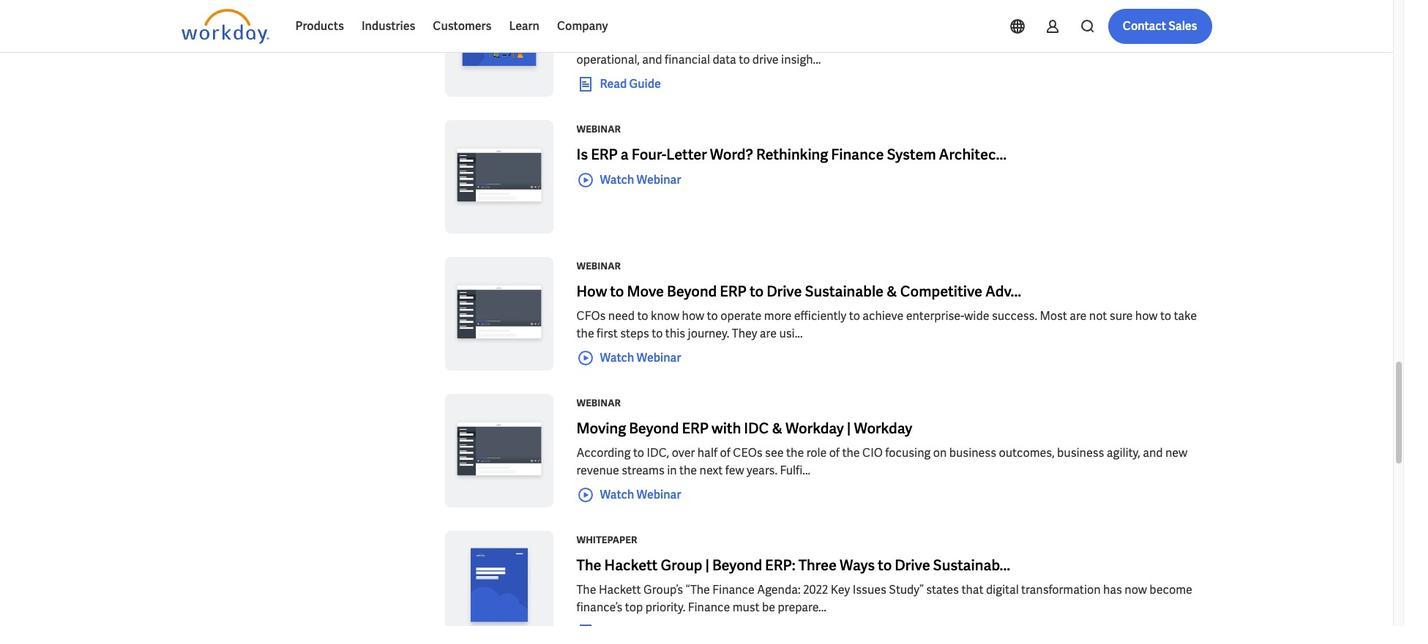 Task type: locate. For each thing, give the bounding box(es) containing it.
going
[[782, 8, 822, 27]]

system
[[887, 145, 936, 164]]

watch webinar down streams
[[600, 487, 681, 502]]

| inside the moving beyond erp with idc & workday | workday according to idc, over half of ceos see the role of the cio focusing on business outcomes, business agility, and new revenue streams in the next few years. fulfi...
[[847, 419, 851, 438]]

to left this
[[652, 326, 663, 341]]

data down organizational
[[713, 52, 737, 67]]

now
[[1125, 582, 1148, 598]]

1 horizontal spatial &
[[887, 282, 898, 301]]

0 horizontal spatial |
[[706, 556, 710, 575]]

data
[[759, 34, 783, 50], [713, 52, 737, 67]]

that inside top five cfo questions about going beyond erp | workday making the most of organizational data for the future requires a powerful, intuitive system that connects people, operational, and financial data to drive insigh...
[[1049, 34, 1071, 50]]

most
[[639, 34, 666, 50]]

enterprise-
[[906, 308, 965, 324]]

erp inside the moving beyond erp with idc & workday | workday according to idc, over half of ceos see the role of the cio focusing on business outcomes, business agility, and new revenue streams in the next few years. fulfi...
[[682, 419, 709, 438]]

fulfi...
[[780, 463, 811, 478]]

company button
[[549, 9, 617, 44]]

to inside the hackett group | beyond erp: three ways to drive sustainab... the hackett group's "the finance agenda: 2022 key issues study" states that digital transformation has now become finance's top priority. finance must be prepare...
[[878, 556, 892, 575]]

workday up role
[[786, 419, 844, 438]]

financial
[[665, 52, 710, 67]]

watch webinar down steps
[[600, 350, 681, 365]]

beyond up future
[[825, 8, 875, 27]]

2 vertical spatial finance
[[688, 600, 730, 615]]

2022
[[803, 582, 829, 598]]

beyond inside top five cfo questions about going beyond erp | workday making the most of organizational data for the future requires a powerful, intuitive system that connects people, operational, and financial data to drive insigh...
[[825, 8, 875, 27]]

drive inside how to move beyond erp to drive sustainable & competitive adv... cfos need to know how to operate more efficiently to achieve enterprise-wide success. most are not sure how to take the first steps to this journey. they are usi...
[[767, 282, 802, 301]]

a left four-
[[621, 145, 629, 164]]

1 vertical spatial a
[[621, 145, 629, 164]]

2 horizontal spatial workday
[[915, 8, 973, 27]]

moving beyond erp with idc & workday | workday according to idc, over half of ceos see the role of the cio focusing on business outcomes, business agility, and new revenue streams in the next few years. fulfi...
[[577, 419, 1188, 478]]

1 vertical spatial |
[[847, 419, 851, 438]]

1 horizontal spatial workday
[[854, 419, 913, 438]]

of right the half
[[720, 445, 731, 461]]

the left cio
[[843, 445, 860, 461]]

idc,
[[647, 445, 670, 461]]

and inside the moving beyond erp with idc & workday | workday according to idc, over half of ceos see the role of the cio focusing on business outcomes, business agility, and new revenue streams in the next few years. fulfi...
[[1143, 445, 1163, 461]]

2 watch webinar link from the top
[[577, 349, 681, 367]]

2 vertical spatial watch webinar
[[600, 487, 681, 502]]

1 vertical spatial are
[[760, 326, 777, 341]]

0 vertical spatial &
[[887, 282, 898, 301]]

is
[[577, 145, 588, 164]]

hackett down whitepaper
[[605, 556, 658, 575]]

1 how from the left
[[682, 308, 705, 324]]

and
[[642, 52, 662, 67], [1143, 445, 1163, 461]]

the down cfos
[[577, 326, 594, 341]]

erp inside how to move beyond erp to drive sustainable & competitive adv... cfos need to know how to operate more efficiently to achieve enterprise-wide success. most are not sure how to take the first steps to this journey. they are usi...
[[720, 282, 747, 301]]

workday up cio
[[854, 419, 913, 438]]

sustainable
[[805, 282, 884, 301]]

0 horizontal spatial of
[[668, 34, 679, 50]]

2 horizontal spatial of
[[830, 445, 840, 461]]

business right on
[[950, 445, 997, 461]]

watch webinar link down streams
[[577, 486, 681, 504]]

watch for moving
[[600, 487, 634, 502]]

2 watch from the top
[[600, 350, 634, 365]]

finance
[[831, 145, 884, 164], [713, 582, 755, 598], [688, 600, 730, 615]]

0 horizontal spatial a
[[621, 145, 629, 164]]

system
[[1009, 34, 1047, 50]]

1 vertical spatial watch webinar link
[[577, 349, 681, 367]]

1 horizontal spatial of
[[720, 445, 731, 461]]

finance down "the
[[688, 600, 730, 615]]

to left take
[[1161, 308, 1172, 324]]

watch webinar for beyond
[[600, 487, 681, 502]]

3 watch from the top
[[600, 487, 634, 502]]

0 horizontal spatial and
[[642, 52, 662, 67]]

webinar up 'is'
[[577, 123, 621, 135]]

how
[[682, 308, 705, 324], [1136, 308, 1158, 324]]

that inside the hackett group | beyond erp: three ways to drive sustainab... the hackett group's "the finance agenda: 2022 key issues study" states that digital transformation has now become finance's top priority. finance must be prepare...
[[962, 582, 984, 598]]

that down the sustainab...
[[962, 582, 984, 598]]

2 business from the left
[[1058, 445, 1105, 461]]

know
[[651, 308, 680, 324]]

few
[[726, 463, 744, 478]]

drive
[[767, 282, 802, 301], [895, 556, 931, 575]]

0 vertical spatial finance
[[831, 145, 884, 164]]

1 horizontal spatial that
[[1049, 34, 1071, 50]]

0 horizontal spatial workday
[[786, 419, 844, 438]]

the
[[619, 34, 636, 50], [802, 34, 820, 50], [577, 326, 594, 341], [787, 445, 804, 461], [843, 445, 860, 461], [680, 463, 697, 478]]

intuitive
[[963, 34, 1007, 50]]

0 vertical spatial watch
[[600, 172, 634, 187]]

of right most
[[668, 34, 679, 50]]

1 vertical spatial the
[[577, 582, 597, 598]]

to up journey.
[[707, 308, 718, 324]]

finance up must
[[713, 582, 755, 598]]

watch webinar link down four-
[[577, 171, 681, 189]]

and inside top five cfo questions about going beyond erp | workday making the most of organizational data for the future requires a powerful, intuitive system that connects people, operational, and financial data to drive insigh...
[[642, 52, 662, 67]]

a right requires
[[903, 34, 909, 50]]

how up journey.
[[682, 308, 705, 324]]

to up streams
[[633, 445, 645, 461]]

0 vertical spatial |
[[908, 8, 912, 27]]

1 watch webinar from the top
[[600, 172, 681, 187]]

agility,
[[1107, 445, 1141, 461]]

this
[[666, 326, 686, 341]]

3 watch webinar link from the top
[[577, 486, 681, 504]]

& up achieve
[[887, 282, 898, 301]]

1 vertical spatial watch
[[600, 350, 634, 365]]

the down whitepaper
[[577, 556, 602, 575]]

data up the drive
[[759, 34, 783, 50]]

the up fulfi...
[[787, 445, 804, 461]]

1 vertical spatial and
[[1143, 445, 1163, 461]]

industries button
[[353, 9, 424, 44]]

operate
[[721, 308, 762, 324]]

outcomes,
[[999, 445, 1055, 461]]

of
[[668, 34, 679, 50], [720, 445, 731, 461], [830, 445, 840, 461]]

products
[[296, 18, 344, 34]]

half
[[698, 445, 718, 461]]

0 vertical spatial are
[[1070, 308, 1087, 324]]

contact
[[1123, 18, 1167, 34]]

0 horizontal spatial how
[[682, 308, 705, 324]]

1 the from the top
[[577, 556, 602, 575]]

watch webinar down four-
[[600, 172, 681, 187]]

0 horizontal spatial are
[[760, 326, 777, 341]]

0 vertical spatial the
[[577, 556, 602, 575]]

0 vertical spatial watch webinar link
[[577, 171, 681, 189]]

1 horizontal spatial a
[[903, 34, 909, 50]]

watch webinar
[[600, 172, 681, 187], [600, 350, 681, 365], [600, 487, 681, 502]]

0 horizontal spatial data
[[713, 52, 737, 67]]

connects
[[1074, 34, 1123, 50]]

agenda:
[[757, 582, 801, 598]]

0 vertical spatial that
[[1049, 34, 1071, 50]]

0 vertical spatial hackett
[[605, 556, 658, 575]]

operational,
[[577, 52, 640, 67]]

to inside top five cfo questions about going beyond erp | workday making the most of organizational data for the future requires a powerful, intuitive system that connects people, operational, and financial data to drive insigh...
[[739, 52, 750, 67]]

& right idc
[[772, 419, 783, 438]]

| inside the hackett group | beyond erp: three ways to drive sustainab... the hackett group's "the finance agenda: 2022 key issues study" states that digital transformation has now become finance's top priority. finance must be prepare...
[[706, 556, 710, 575]]

erp up over
[[682, 419, 709, 438]]

the inside how to move beyond erp to drive sustainable & competitive adv... cfos need to know how to operate more efficiently to achieve enterprise-wide success. most are not sure how to take the first steps to this journey. they are usi...
[[577, 326, 594, 341]]

1 vertical spatial &
[[772, 419, 783, 438]]

cio
[[863, 445, 883, 461]]

finance left "system"
[[831, 145, 884, 164]]

0 vertical spatial watch webinar
[[600, 172, 681, 187]]

1 horizontal spatial and
[[1143, 445, 1163, 461]]

0 vertical spatial and
[[642, 52, 662, 67]]

to up need
[[610, 282, 624, 301]]

beyond up know
[[667, 282, 717, 301]]

1 horizontal spatial |
[[847, 419, 851, 438]]

2 vertical spatial watch webinar link
[[577, 486, 681, 504]]

beyond
[[825, 8, 875, 27], [667, 282, 717, 301], [629, 419, 679, 438], [713, 556, 763, 575]]

0 horizontal spatial that
[[962, 582, 984, 598]]

1 horizontal spatial are
[[1070, 308, 1087, 324]]

watch down revenue
[[600, 487, 634, 502]]

2 vertical spatial watch
[[600, 487, 634, 502]]

to
[[739, 52, 750, 67], [610, 282, 624, 301], [750, 282, 764, 301], [637, 308, 649, 324], [707, 308, 718, 324], [849, 308, 860, 324], [1161, 308, 1172, 324], [652, 326, 663, 341], [633, 445, 645, 461], [878, 556, 892, 575]]

must
[[733, 600, 760, 615]]

webinar
[[577, 123, 621, 135], [637, 172, 681, 187], [577, 260, 621, 272], [637, 350, 681, 365], [577, 397, 621, 409], [637, 487, 681, 502]]

beyond up "idc,"
[[629, 419, 679, 438]]

word?
[[710, 145, 754, 164]]

industries
[[362, 18, 415, 34]]

business left agility,
[[1058, 445, 1105, 461]]

beyond inside how to move beyond erp to drive sustainable & competitive adv... cfos need to know how to operate more efficiently to achieve enterprise-wide success. most are not sure how to take the first steps to this journey. they are usi...
[[667, 282, 717, 301]]

not
[[1090, 308, 1108, 324]]

are
[[1070, 308, 1087, 324], [760, 326, 777, 341]]

1 vertical spatial watch webinar
[[600, 350, 681, 365]]

questions
[[666, 8, 735, 27]]

&
[[887, 282, 898, 301], [772, 419, 783, 438]]

erp up the operate
[[720, 282, 747, 301]]

webinar up how
[[577, 260, 621, 272]]

webinar down this
[[637, 350, 681, 365]]

be
[[762, 600, 776, 615]]

watch down four-
[[600, 172, 634, 187]]

0 vertical spatial a
[[903, 34, 909, 50]]

0 horizontal spatial &
[[772, 419, 783, 438]]

drive up more
[[767, 282, 802, 301]]

& inside how to move beyond erp to drive sustainable & competitive adv... cfos need to know how to operate more efficiently to achieve enterprise-wide success. most are not sure how to take the first steps to this journey. they are usi...
[[887, 282, 898, 301]]

and down most
[[642, 52, 662, 67]]

2 vertical spatial |
[[706, 556, 710, 575]]

a
[[903, 34, 909, 50], [621, 145, 629, 164]]

that right system
[[1049, 34, 1071, 50]]

journey.
[[688, 326, 730, 341]]

letter
[[667, 145, 707, 164]]

top
[[625, 600, 643, 615]]

company
[[557, 18, 608, 34]]

transformation
[[1022, 582, 1101, 598]]

success.
[[992, 308, 1038, 324]]

hackett up top
[[599, 582, 641, 598]]

to right 'ways'
[[878, 556, 892, 575]]

1 vertical spatial that
[[962, 582, 984, 598]]

how right the sure
[[1136, 308, 1158, 324]]

workday up powerful,
[[915, 8, 973, 27]]

|
[[908, 8, 912, 27], [847, 419, 851, 438], [706, 556, 710, 575]]

and left new
[[1143, 445, 1163, 461]]

0 horizontal spatial business
[[950, 445, 997, 461]]

1 horizontal spatial how
[[1136, 308, 1158, 324]]

watch webinar link down steps
[[577, 349, 681, 367]]

2 how from the left
[[1136, 308, 1158, 324]]

the up finance's
[[577, 582, 597, 598]]

1 vertical spatial data
[[713, 52, 737, 67]]

erp
[[878, 8, 905, 27], [591, 145, 618, 164], [720, 282, 747, 301], [682, 419, 709, 438]]

0 vertical spatial data
[[759, 34, 783, 50]]

are down more
[[760, 326, 777, 341]]

1 horizontal spatial drive
[[895, 556, 931, 575]]

2 horizontal spatial |
[[908, 8, 912, 27]]

steps
[[621, 326, 650, 341]]

2 the from the top
[[577, 582, 597, 598]]

hackett
[[605, 556, 658, 575], [599, 582, 641, 598]]

priority.
[[646, 600, 686, 615]]

0 horizontal spatial drive
[[767, 282, 802, 301]]

first
[[597, 326, 618, 341]]

a inside top five cfo questions about going beyond erp | workday making the most of organizational data for the future requires a powerful, intuitive system that connects people, operational, and financial data to drive insigh...
[[903, 34, 909, 50]]

erp inside top five cfo questions about going beyond erp | workday making the most of organizational data for the future requires a powerful, intuitive system that connects people, operational, and financial data to drive insigh...
[[878, 8, 905, 27]]

about
[[738, 8, 779, 27]]

are left the not
[[1070, 308, 1087, 324]]

1 vertical spatial drive
[[895, 556, 931, 575]]

beyond up must
[[713, 556, 763, 575]]

moving
[[577, 419, 626, 438]]

of right role
[[830, 445, 840, 461]]

that
[[1049, 34, 1071, 50], [962, 582, 984, 598]]

watch webinar for to
[[600, 350, 681, 365]]

sustainab...
[[933, 556, 1011, 575]]

drive up study" at the bottom of the page
[[895, 556, 931, 575]]

2 watch webinar from the top
[[600, 350, 681, 365]]

watch down the first
[[600, 350, 634, 365]]

watch
[[600, 172, 634, 187], [600, 350, 634, 365], [600, 487, 634, 502]]

1 horizontal spatial business
[[1058, 445, 1105, 461]]

most
[[1040, 308, 1068, 324]]

| inside top five cfo questions about going beyond erp | workday making the most of organizational data for the future requires a powerful, intuitive system that connects people, operational, and financial data to drive insigh...
[[908, 8, 912, 27]]

cfo
[[634, 8, 663, 27]]

to left the drive
[[739, 52, 750, 67]]

0 vertical spatial drive
[[767, 282, 802, 301]]

watch for how
[[600, 350, 634, 365]]

over
[[672, 445, 695, 461]]

states
[[927, 582, 959, 598]]

erp up requires
[[878, 8, 905, 27]]

watch webinar link
[[577, 171, 681, 189], [577, 349, 681, 367], [577, 486, 681, 504]]

to inside the moving beyond erp with idc & workday | workday according to idc, over half of ceos see the role of the cio focusing on business outcomes, business agility, and new revenue streams in the next few years. fulfi...
[[633, 445, 645, 461]]

3 watch webinar from the top
[[600, 487, 681, 502]]



Task type: vqa. For each thing, say whether or not it's contained in the screenshot.
Group's
yes



Task type: describe. For each thing, give the bounding box(es) containing it.
drive inside the hackett group | beyond erp: three ways to drive sustainab... the hackett group's "the finance agenda: 2022 key issues study" states that digital transformation has now become finance's top priority. finance must be prepare...
[[895, 556, 931, 575]]

1 business from the left
[[950, 445, 997, 461]]

how
[[577, 282, 607, 301]]

years.
[[747, 463, 778, 478]]

contact sales link
[[1109, 9, 1212, 44]]

webinar down in
[[637, 487, 681, 502]]

& inside the moving beyond erp with idc & workday | workday according to idc, over half of ceos see the role of the cio focusing on business outcomes, business agility, and new revenue streams in the next few years. fulfi...
[[772, 419, 783, 438]]

on
[[934, 445, 947, 461]]

guide
[[629, 76, 661, 91]]

top
[[577, 8, 601, 27]]

to up steps
[[637, 308, 649, 324]]

customers
[[433, 18, 492, 34]]

ways
[[840, 556, 875, 575]]

"the
[[686, 582, 710, 598]]

webinar down four-
[[637, 172, 681, 187]]

adv...
[[986, 282, 1022, 301]]

digital
[[986, 582, 1019, 598]]

erp:
[[765, 556, 796, 575]]

and for workday
[[1143, 445, 1163, 461]]

watch webinar link for beyond
[[577, 486, 681, 504]]

cfos
[[577, 308, 606, 324]]

insigh...
[[781, 52, 821, 67]]

has
[[1104, 582, 1123, 598]]

1 watch from the top
[[600, 172, 634, 187]]

1 watch webinar link from the top
[[577, 171, 681, 189]]

webinar up moving
[[577, 397, 621, 409]]

drive
[[753, 52, 779, 67]]

1 vertical spatial hackett
[[599, 582, 641, 598]]

people,
[[1126, 34, 1164, 50]]

to down sustainable
[[849, 308, 860, 324]]

new
[[1166, 445, 1188, 461]]

erp right 'is'
[[591, 145, 618, 164]]

study"
[[889, 582, 924, 598]]

revenue
[[577, 463, 620, 478]]

group
[[661, 556, 703, 575]]

the hackett group | beyond erp: three ways to drive sustainab... the hackett group's "the finance agenda: 2022 key issues study" states that digital transformation has now become finance's top priority. finance must be prepare...
[[577, 556, 1193, 615]]

the left most
[[619, 34, 636, 50]]

according
[[577, 445, 631, 461]]

contact sales
[[1123, 18, 1198, 34]]

see
[[765, 445, 784, 461]]

three
[[799, 556, 837, 575]]

to up the operate
[[750, 282, 764, 301]]

in
[[667, 463, 677, 478]]

whitepaper
[[577, 534, 637, 546]]

read guide
[[600, 76, 661, 91]]

sure
[[1110, 308, 1133, 324]]

beyond inside the moving beyond erp with idc & workday | workday according to idc, over half of ceos see the role of the cio focusing on business outcomes, business agility, and new revenue streams in the next few years. fulfi...
[[629, 419, 679, 438]]

top five cfo questions about going beyond erp | workday making the most of organizational data for the future requires a powerful, intuitive system that connects people, operational, and financial data to drive insigh...
[[577, 8, 1164, 67]]

efficiently
[[794, 308, 847, 324]]

rethinking
[[756, 145, 829, 164]]

idc
[[744, 419, 769, 438]]

read
[[600, 76, 627, 91]]

sales
[[1169, 18, 1198, 34]]

learn
[[509, 18, 540, 34]]

beyond inside the hackett group | beyond erp: three ways to drive sustainab... the hackett group's "the finance agenda: 2022 key issues study" states that digital transformation has now become finance's top priority. finance must be prepare...
[[713, 556, 763, 575]]

usi...
[[780, 326, 803, 341]]

the right the for
[[802, 34, 820, 50]]

ceos
[[733, 445, 763, 461]]

making
[[577, 34, 616, 50]]

watch webinar link for to
[[577, 349, 681, 367]]

learn button
[[500, 9, 549, 44]]

competitive
[[901, 282, 983, 301]]

next
[[700, 463, 723, 478]]

future
[[823, 34, 855, 50]]

the right in
[[680, 463, 697, 478]]

wide
[[965, 308, 990, 324]]

is erp a four-letter word? rethinking finance system architec...
[[577, 145, 1007, 164]]

how to move beyond erp to drive sustainable & competitive adv... cfos need to know how to operate more efficiently to achieve enterprise-wide success. most are not sure how to take the first steps to this journey. they are usi...
[[577, 282, 1197, 341]]

workday inside top five cfo questions about going beyond erp | workday making the most of organizational data for the future requires a powerful, intuitive system that connects people, operational, and financial data to drive insigh...
[[915, 8, 973, 27]]

take
[[1174, 308, 1197, 324]]

issues
[[853, 582, 887, 598]]

with
[[712, 419, 741, 438]]

more
[[764, 308, 792, 324]]

prepare...
[[778, 600, 827, 615]]

finance's
[[577, 600, 623, 615]]

become
[[1150, 582, 1193, 598]]

products button
[[287, 9, 353, 44]]

of inside top five cfo questions about going beyond erp | workday making the most of organizational data for the future requires a powerful, intuitive system that connects people, operational, and financial data to drive insigh...
[[668, 34, 679, 50]]

for
[[785, 34, 800, 50]]

1 horizontal spatial data
[[759, 34, 783, 50]]

streams
[[622, 463, 665, 478]]

need
[[608, 308, 635, 324]]

five
[[604, 8, 631, 27]]

go to the homepage image
[[181, 9, 269, 44]]

key
[[831, 582, 850, 598]]

1 vertical spatial finance
[[713, 582, 755, 598]]

and for |
[[642, 52, 662, 67]]

focusing
[[886, 445, 931, 461]]

architec...
[[939, 145, 1007, 164]]



